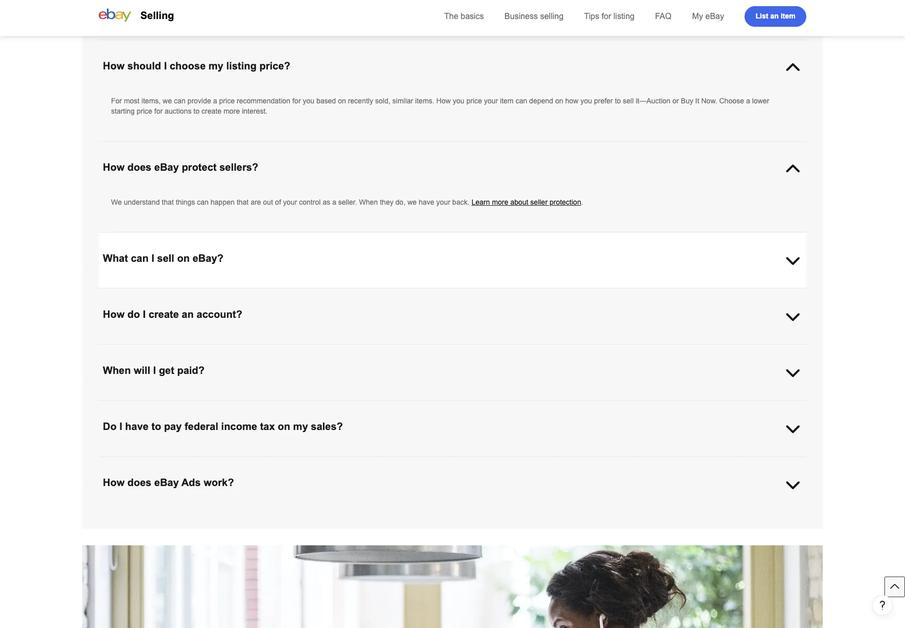 Task type: vqa. For each thing, say whether or not it's contained in the screenshot.
Delta related to US $59.00
no



Task type: locate. For each thing, give the bounding box(es) containing it.
payments,
[[354, 457, 387, 466]]

any left laws,
[[509, 289, 520, 297]]

1 does from the top
[[127, 162, 151, 173]]

0 vertical spatial receive
[[771, 345, 794, 353]]

0 vertical spatial in
[[723, 457, 728, 466]]

for inside for most items, we can provide a price recommendation for you based on recently sold, similar items. how you price your item can depend on how you prefer to sell it—auction or buy it now. choose a lower starting price for auctions to create more interest.
[[111, 97, 122, 105]]

0 horizontal spatial listing
[[226, 60, 257, 72]]

owe down 2023.
[[353, 478, 367, 486]]

2 vertical spatial have
[[125, 421, 149, 432]]

so
[[311, 478, 319, 486]]

you
[[229, 6, 241, 14], [303, 97, 314, 105], [453, 97, 465, 105], [581, 97, 592, 105], [253, 345, 265, 353], [301, 468, 313, 476], [444, 468, 455, 476], [321, 478, 332, 486], [447, 478, 458, 486], [531, 478, 543, 486], [628, 478, 640, 486], [242, 488, 254, 496], [173, 513, 184, 522], [521, 513, 533, 522], [733, 513, 745, 522]]

to
[[615, 6, 621, 14], [615, 97, 621, 105], [194, 107, 200, 115], [282, 289, 288, 297], [763, 345, 769, 353], [151, 421, 161, 432], [518, 457, 524, 466], [375, 488, 381, 496]]

0 vertical spatial owe
[[636, 468, 649, 476]]

how for how does ebay protect sellers?
[[103, 162, 125, 173]]

get up call
[[121, 345, 131, 353]]

learn right back.
[[472, 198, 490, 206]]

0 horizontal spatial 1099-
[[489, 468, 507, 476]]

1 horizontal spatial 1099-
[[570, 457, 588, 466]]

business selling
[[505, 12, 564, 21]]

sales?
[[311, 421, 343, 432]]

information
[[433, 345, 469, 353]]

1099-
[[570, 457, 588, 466], [489, 468, 507, 476], [773, 468, 791, 476]]

we
[[163, 97, 172, 105], [408, 198, 417, 206]]

work?
[[204, 477, 234, 488]]

1 horizontal spatial all
[[605, 457, 613, 466]]

item inside for most items, we can provide a price recommendation for you based on recently sold, similar items. how you price your item can depend on how you prefer to sell it—auction or buy it now. choose a lower starting price for auctions to create more interest.
[[500, 97, 514, 105]]

get inside to get started, select list an item. we'll help you create and verify your account, and set-up payment information during your first listing. have your preferred payment account details on hand and be ready to receive a call or text on your phone for verification.
[[121, 345, 131, 353]]

0 horizontal spatial list
[[180, 345, 191, 353]]

and right -
[[703, 513, 715, 522]]

community
[[594, 513, 628, 522]]

that left process
[[312, 457, 324, 466]]

ads down impact
[[181, 477, 201, 488]]

tax up require on the bottom left of the page
[[260, 421, 275, 432]]

form
[[551, 457, 568, 466]]

0 vertical spatial the
[[680, 468, 690, 476]]

interested
[[375, 524, 406, 532]]

0 vertical spatial taxes
[[651, 468, 668, 476]]

how should i choose my listing price?
[[103, 60, 290, 72]]

0 horizontal spatial receive
[[457, 468, 481, 476]]

only
[[120, 478, 135, 486]]

0 vertical spatial we
[[163, 97, 172, 105]]

k.
[[111, 478, 118, 486]]

it
[[126, 488, 130, 496]]

k down ebay,
[[507, 468, 512, 476]]

2 horizontal spatial from
[[386, 6, 400, 14]]

get down "select"
[[159, 365, 174, 376]]

1 vertical spatial the
[[464, 524, 474, 532]]

2 packaging from the left
[[718, 6, 751, 14]]

ebay's
[[549, 513, 570, 522]]

sold,
[[375, 97, 391, 105]]

does down reporting
[[127, 477, 151, 488]]

on up bike
[[670, 468, 678, 476]]

0 horizontal spatial my
[[209, 60, 223, 72]]

1 vertical spatial list
[[180, 345, 191, 353]]

price right provide in the top of the page
[[219, 97, 235, 105]]

1 vertical spatial .
[[581, 198, 583, 206]]

2 horizontal spatial for
[[579, 478, 589, 486]]

sell inside for most items, we can provide a price recommendation for you based on recently sold, similar items. how you price your item can depend on how you prefer to sell it—auction or buy it now. choose a lower starting price for auctions to create more interest.
[[623, 97, 634, 105]]

now.
[[702, 97, 718, 105]]

in right file
[[342, 468, 347, 476]]

return
[[266, 468, 285, 476]]

1 horizontal spatial help
[[238, 345, 251, 353]]

of
[[275, 198, 281, 206], [630, 513, 636, 522], [214, 524, 220, 532], [367, 524, 373, 532], [491, 524, 497, 532]]

the left basics on the right of the page
[[444, 12, 458, 21]]

and
[[289, 345, 301, 353], [368, 345, 380, 353], [719, 345, 731, 353], [752, 478, 764, 486], [535, 513, 547, 522], [703, 513, 715, 522]]

you right if
[[628, 478, 640, 486]]

we right closet.
[[416, 289, 427, 297]]

you inside to get started, select list an item. we'll help you create and verify your account, and set-up payment information during your first listing. have your preferred payment account details on hand and be ready to receive a call or text on your phone for verification.
[[253, 345, 265, 353]]

1099- up then on the right bottom
[[773, 468, 791, 476]]

tools
[[359, 513, 374, 522]]

buy inside for most items, we can provide a price recommendation for you based on recently sold, similar items. how you price your item can depend on how you prefer to sell it—auction or buy it now. choose a lower starting price for auctions to create more interest.
[[681, 97, 694, 105]]

1 horizontal spatial income
[[383, 488, 406, 496]]

or right home
[[330, 6, 336, 14]]

ads up 'stand'
[[129, 513, 142, 522]]

1 horizontal spatial packaging
[[718, 6, 751, 14]]

what
[[103, 253, 128, 264]]

check
[[422, 488, 442, 496]]

example,
[[591, 478, 621, 486]]

how for how do i create an account?
[[103, 309, 125, 320]]

buyers left -
[[675, 513, 697, 522]]

price
[[219, 97, 235, 105], [467, 97, 482, 105], [137, 107, 152, 115]]

tips for listing link
[[584, 12, 635, 21]]

ebay left protect
[[154, 162, 179, 173]]

0 vertical spatial goods
[[261, 289, 280, 297]]

create down provide in the top of the page
[[202, 107, 222, 115]]

1 horizontal spatial payment
[[611, 345, 639, 353]]

k up mean
[[588, 457, 593, 466]]

for up starting at the top left
[[111, 97, 122, 105]]

2 horizontal spatial have
[[419, 198, 434, 206]]

the inside starting on jan 1, 2022, irs regulations require all businesses that process payments, including online marketplaces like ebay, to issue a form 1099-k for all sellers who receive $600 or more in sales. the new tax reporting requirement may impact your 2022 tax return that you may file in 2023. however, just because you receive a 1099-k doesn't automatically mean that you'll owe taxes on the amount reported on your 1099- k. only goods that are sold for a profit are considered taxable, so you won't owe any taxes on something you sell for less than what you paid for it. for example, if you bought a bike for $1,000 last year, and then sold it on ebay today for $700, that $700 you made would generally not be subject to income tax. check out our
[[751, 457, 763, 466]]

out inside ebay ads can help you build your business on ebay with effective advertising tools that create a meaningful connection between you and ebay's global community of passionate buyers - and help you sell your items faster. stand out among billions of listings on ebay by putting your items in front of interested buyers no matter the size of your budget.
[[154, 524, 164, 532]]

1 vertical spatial owe
[[353, 478, 367, 486]]

list inside to get started, select list an item. we'll help you create and verify your account, and set-up payment information during your first listing. have your preferred payment account details on hand and be ready to receive a call or text on your phone for verification.
[[180, 345, 191, 353]]

1 vertical spatial buy
[[681, 97, 694, 105]]

available
[[584, 6, 613, 14]]

i for choose
[[164, 60, 167, 72]]

0 vertical spatial you
[[111, 6, 123, 14]]

year,
[[735, 478, 750, 486]]

0 vertical spatial the
[[444, 12, 458, 21]]

the
[[444, 12, 458, 21], [751, 457, 763, 466]]

for right tips
[[602, 12, 611, 21]]

effective
[[293, 513, 320, 522]]

receive right ready
[[771, 345, 794, 353]]

buy
[[656, 6, 669, 14], [681, 97, 694, 105]]

1 horizontal spatial get
[[159, 365, 174, 376]]

purchase.
[[623, 6, 654, 14]]

or
[[330, 6, 336, 14], [673, 97, 679, 105], [308, 289, 314, 297], [541, 289, 547, 297], [130, 355, 136, 364], [696, 457, 702, 466]]

supplies
[[201, 6, 227, 14], [544, 6, 570, 14]]

ebay,
[[498, 457, 516, 466]]

taxes down however,
[[382, 478, 399, 486]]

my
[[209, 60, 223, 72], [293, 421, 308, 432]]

0 horizontal spatial sold
[[111, 488, 124, 496]]

1 you from the top
[[111, 6, 123, 14]]

0 vertical spatial buyers
[[675, 513, 697, 522]]

for right carriers.
[[430, 6, 441, 14]]

. down global
[[578, 524, 580, 532]]

k
[[588, 457, 593, 466], [507, 468, 512, 476]]

i for create
[[143, 309, 146, 320]]

tips for listing
[[584, 12, 635, 21]]

on up businesses
[[278, 421, 290, 432]]

ads
[[181, 477, 201, 488], [129, 513, 142, 522]]

may down irs on the left bottom of page
[[182, 468, 196, 476]]

1 horizontal spatial price
[[219, 97, 235, 105]]

0 vertical spatial income
[[221, 421, 257, 432]]

1 horizontal spatial we
[[408, 198, 417, 206]]

payment
[[404, 345, 431, 353], [611, 345, 639, 353]]

interest.
[[242, 107, 268, 115]]

help right we'll
[[238, 345, 251, 353]]

for down item.
[[200, 355, 208, 364]]

goods down the requirement
[[137, 478, 156, 486]]

set-
[[382, 345, 394, 353]]

call
[[117, 355, 128, 364]]

how
[[565, 97, 579, 105]]

last
[[722, 478, 733, 486]]

meaningful
[[418, 513, 453, 522]]

1 all from the left
[[265, 457, 272, 466]]

you left use in the left of the page
[[111, 6, 123, 14]]

2 you from the top
[[111, 289, 123, 297]]

it—auction
[[636, 97, 671, 105]]

you down the what on the left
[[111, 289, 123, 297]]

2 vertical spatial more
[[704, 457, 721, 466]]

my ebay
[[692, 12, 724, 21]]

all
[[265, 457, 272, 466], [605, 457, 613, 466]]

2 vertical spatial get
[[159, 365, 174, 376]]

more inside starting on jan 1, 2022, irs regulations require all businesses that process payments, including online marketplaces like ebay, to issue a form 1099-k for all sellers who receive $600 or more in sales. the new tax reporting requirement may impact your 2022 tax return that you may file in 2023. however, just because you receive a 1099-k doesn't automatically mean that you'll owe taxes on the amount reported on your 1099- k. only goods that are sold for a profit are considered taxable, so you won't owe any taxes on something you sell for less than what you paid for it. for example, if you bought a bike for $1,000 last year, and then sold it on ebay today for $700, that $700 you made would generally not be subject to income tax. check out our
[[704, 457, 721, 466]]

ebay up by
[[260, 513, 276, 522]]

2 horizontal spatial help
[[717, 513, 731, 522]]

0 horizontal spatial packaging
[[166, 6, 199, 14]]

taxable,
[[284, 478, 309, 486]]

0 horizontal spatial all
[[265, 457, 272, 466]]

0 vertical spatial listing
[[614, 12, 635, 21]]

front
[[350, 524, 365, 532]]

2 horizontal spatial out
[[444, 488, 454, 496]]

1 horizontal spatial buyers
[[675, 513, 697, 522]]

lower
[[752, 97, 770, 105]]

packaging right use in the left of the page
[[166, 6, 199, 14]]

be inside starting on jan 1, 2022, irs regulations require all businesses that process payments, including online marketplaces like ebay, to issue a form 1099-k for all sellers who receive $600 or more in sales. the new tax reporting requirement may impact your 2022 tax return that you may file in 2023. however, just because you receive a 1099-k doesn't automatically mean that you'll owe taxes on the amount reported on your 1099- k. only goods that are sold for a profit are considered taxable, so you won't owe any taxes on something you sell for less than what you paid for it. for example, if you bought a bike for $1,000 last year, and then sold it on ebay today for $700, that $700 you made would generally not be subject to income tax. check out our
[[340, 488, 348, 496]]

1 horizontal spatial learn
[[541, 524, 559, 532]]

sell down year,
[[747, 513, 757, 522]]

out inside starting on jan 1, 2022, irs regulations require all businesses that process payments, including online marketplaces like ebay, to issue a form 1099-k for all sellers who receive $600 or more in sales. the new tax reporting requirement may impact your 2022 tax return that you may file in 2023. however, just because you receive a 1099-k doesn't automatically mean that you'll owe taxes on the amount reported on your 1099- k. only goods that are sold for a profit are considered taxable, so you won't owe any taxes on something you sell for less than what you paid for it. for example, if you bought a bike for $1,000 last year, and then sold it on ebay today for $700, that $700 you made would generally not be subject to income tax. check out our
[[444, 488, 454, 496]]

almost
[[152, 289, 173, 297]]

we up auctions
[[163, 97, 172, 105]]

learn more about seller protection link
[[472, 198, 581, 206]]

1 vertical spatial does
[[127, 477, 151, 488]]

to inside to get started, select list an item. we'll help you create and verify your account, and set-up payment information during your first listing. have your preferred payment account details on hand and be ready to receive a call or text on your phone for verification.
[[763, 345, 769, 353]]

2 horizontal spatial .
[[751, 6, 753, 14]]

help, opens dialogs image
[[878, 600, 888, 611]]

or inside for most items, we can provide a price recommendation for you based on recently sold, similar items. how you price your item can depend on how you prefer to sell it—auction or buy it now. choose a lower starting price for auctions to create more interest.
[[673, 97, 679, 105]]

0 vertical spatial more
[[224, 107, 240, 115]]

0 horizontal spatial buyers
[[408, 524, 430, 532]]

2 all from the left
[[605, 457, 613, 466]]

selling
[[140, 10, 174, 21]]

2 supplies from the left
[[544, 6, 570, 14]]

like
[[485, 457, 496, 466]]

connection
[[455, 513, 490, 522]]

0 vertical spatial item
[[781, 12, 796, 20]]

2 vertical spatial out
[[154, 524, 164, 532]]

1 vertical spatial out
[[444, 488, 454, 496]]

1 horizontal spatial the
[[680, 468, 690, 476]]

0 vertical spatial when
[[359, 198, 378, 206]]

the basics link
[[444, 12, 484, 21]]

your down "select"
[[162, 355, 176, 364]]

subject
[[350, 488, 373, 496]]

1 horizontal spatial .
[[581, 198, 583, 206]]

help up among
[[157, 513, 171, 522]]

carriers.
[[402, 6, 428, 14]]

you right so
[[321, 478, 332, 486]]

0 vertical spatial sold
[[185, 478, 198, 486]]

1 vertical spatial you
[[111, 289, 123, 297]]

for right the today
[[180, 488, 188, 496]]

1 horizontal spatial for
[[430, 6, 441, 14]]

1 horizontal spatial buy
[[681, 97, 694, 105]]

bike
[[672, 478, 685, 486]]

1 vertical spatial receive
[[653, 457, 676, 466]]

can inside ebay ads can help you build your business on ebay with effective advertising tools that create a meaningful connection between you and ebay's global community of passionate buyers - and help you sell your items faster. stand out among billions of listings on ebay by putting your items in front of interested buyers no matter the size of your budget.
[[144, 513, 155, 522]]

2 horizontal spatial any
[[509, 289, 520, 297]]

any down however,
[[369, 478, 380, 486]]

that down the requirement
[[158, 478, 170, 486]]

1 payment from the left
[[404, 345, 431, 353]]

and right hand
[[719, 345, 731, 353]]

you right we'll
[[253, 345, 265, 353]]

to right ready
[[763, 345, 769, 353]]

0 horizontal spatial we
[[111, 198, 122, 206]]

2 horizontal spatial more
[[704, 457, 721, 466]]

ebay left the today
[[142, 488, 158, 496]]

goods
[[261, 289, 280, 297], [137, 478, 156, 486]]

price?
[[259, 60, 290, 72]]

1 horizontal spatial owe
[[636, 468, 649, 476]]

and left set-
[[368, 345, 380, 353]]

ads inside ebay ads can help you build your business on ebay with effective advertising tools that create a meaningful connection between you and ebay's global community of passionate buyers - and help you sell your items faster. stand out among billions of listings on ebay by putting your items in front of interested buyers no matter the size of your budget.
[[129, 513, 142, 522]]

1 vertical spatial tax
[[781, 457, 790, 466]]

sell right prefer
[[623, 97, 634, 105]]

bought
[[642, 478, 664, 486]]

the down $600
[[680, 468, 690, 476]]

0 vertical spatial ads
[[181, 477, 201, 488]]

verification.
[[210, 355, 247, 364]]

the basics
[[444, 12, 484, 21]]

in inside ebay ads can help you build your business on ebay with effective advertising tools that create a meaningful connection between you and ebay's global community of passionate buyers - and help you sell your items faster. stand out among billions of listings on ebay by putting your items in front of interested buyers no matter the size of your budget.
[[342, 524, 348, 532]]

1 horizontal spatial may
[[243, 6, 257, 14]]

i right do
[[143, 309, 146, 320]]

a right provide in the top of the page
[[213, 97, 217, 105]]

0 vertical spatial get
[[338, 6, 348, 14]]

1 horizontal spatial sold
[[185, 478, 198, 486]]

that down profit
[[210, 488, 222, 496]]

1 horizontal spatial have
[[284, 6, 300, 14]]

1 vertical spatial goods
[[137, 478, 156, 486]]

2 horizontal spatial price
[[467, 97, 482, 105]]

0 horizontal spatial ads
[[129, 513, 142, 522]]

receive inside to get started, select list an item. we'll help you create and verify your account, and set-up payment information during your first listing. have your preferred payment account details on hand and be ready to receive a call or text on your phone for verification.
[[771, 345, 794, 353]]

we inside for most items, we can provide a price recommendation for you based on recently sold, similar items. how you price your item can depend on how you prefer to sell it—auction or buy it now. choose a lower starting price for auctions to create more interest.
[[163, 97, 172, 105]]

i for get
[[153, 365, 156, 376]]

payment right up
[[404, 345, 431, 353]]

1 horizontal spatial item
[[781, 12, 796, 20]]

does for how does ebay protect sellers?
[[127, 162, 151, 173]]

1 vertical spatial ads
[[129, 513, 142, 522]]

protect
[[182, 162, 217, 173]]

are left tips
[[572, 6, 582, 14]]

2 horizontal spatial may
[[315, 468, 328, 476]]

a left bike
[[666, 478, 670, 486]]

boxes
[[365, 6, 384, 14]]

can up do
[[125, 289, 137, 297]]

ebay left my
[[671, 6, 687, 14]]

do
[[127, 309, 140, 320]]

how
[[103, 60, 125, 72], [437, 97, 451, 105], [103, 162, 125, 173], [103, 309, 125, 320], [103, 477, 125, 488]]

i up almost
[[151, 253, 154, 264]]

home
[[310, 6, 328, 14]]

any inside starting on jan 1, 2022, irs regulations require all businesses that process payments, including online marketplaces like ebay, to issue a form 1099-k for all sellers who receive $600 or more in sales. the new tax reporting requirement may impact your 2022 tax return that you may file in 2023. however, just because you receive a 1099-k doesn't automatically mean that you'll owe taxes on the amount reported on your 1099- k. only goods that are sold for a profit are considered taxable, so you won't owe any taxes on something you sell for less than what you paid for it. for example, if you bought a bike for $1,000 last year, and then sold it on ebay today for $700, that $700 you made would generally not be subject to income tax. check out our
[[369, 478, 380, 486]]

1 horizontal spatial supplies
[[544, 6, 570, 14]]

goods left the used
[[261, 289, 280, 297]]

create inside to get started, select list an item. we'll help you create and verify your account, and set-up payment information during your first listing. have your preferred payment account details on hand and be ready to receive a call or text on your phone for verification.
[[267, 345, 287, 353]]

what can i sell on ebay?
[[103, 253, 224, 264]]

out right 'stand'
[[154, 524, 164, 532]]

on
[[338, 97, 346, 105], [555, 97, 563, 105], [177, 253, 190, 264], [575, 289, 583, 297], [691, 345, 699, 353], [152, 355, 160, 364], [278, 421, 290, 432], [138, 457, 146, 466], [670, 468, 678, 476], [747, 468, 755, 476], [401, 478, 409, 486], [132, 488, 140, 496], [250, 513, 258, 522], [246, 524, 254, 532]]

from left closet.
[[361, 289, 375, 297]]

a inside to get started, select list an item. we'll help you create and verify your account, and set-up payment information during your first listing. have your preferred payment account details on hand and be ready to receive a call or text on your phone for verification.
[[111, 355, 115, 364]]

1 vertical spatial listing
[[226, 60, 257, 72]]

be down won't
[[340, 488, 348, 496]]

1 vertical spatial for
[[111, 97, 122, 105]]

2023.
[[349, 468, 367, 476]]

profit
[[216, 478, 232, 486]]

that down businesses
[[287, 468, 299, 476]]

list an item link
[[745, 6, 807, 27]]

1 vertical spatial have
[[419, 198, 434, 206]]

that up example,
[[603, 468, 615, 476]]

can left use in the left of the page
[[125, 6, 137, 14]]

item
[[781, 12, 796, 20], [500, 97, 514, 105]]

the inside starting on jan 1, 2022, irs regulations require all businesses that process payments, including online marketplaces like ebay, to issue a form 1099-k for all sellers who receive $600 or more in sales. the new tax reporting requirement may impact your 2022 tax return that you may file in 2023. however, just because you receive a 1099-k doesn't automatically mean that you'll owe taxes on the amount reported on your 1099- k. only goods that are sold for a profit are considered taxable, so you won't owe any taxes on something you sell for less than what you paid for it. for example, if you bought a bike for $1,000 last year, and then sold it on ebay today for $700, that $700 you made would generally not be subject to income tax. check out our
[[680, 468, 690, 476]]

sold left it
[[111, 488, 124, 496]]

on left jan
[[138, 457, 146, 466]]

0 horizontal spatial income
[[221, 421, 257, 432]]

to up doesn't
[[518, 457, 524, 466]]

1 horizontal spatial more
[[492, 198, 509, 206]]

have right do,
[[419, 198, 434, 206]]

get
[[338, 6, 348, 14], [121, 345, 131, 353], [159, 365, 174, 376]]

a inside ebay ads can help you build your business on ebay with effective advertising tools that create a meaningful connection between you and ebay's global community of passionate buyers - and help you sell your items faster. stand out among billions of listings on ebay by putting your items in front of interested buyers no matter the size of your budget.
[[412, 513, 416, 522]]

1 vertical spatial taxes
[[382, 478, 399, 486]]

for up mean
[[595, 457, 603, 466]]

anything,
[[175, 289, 204, 297]]

0 horizontal spatial the
[[444, 12, 458, 21]]

0 vertical spatial does
[[127, 162, 151, 173]]

1 horizontal spatial my
[[293, 421, 308, 432]]

ebay down the requirement
[[154, 477, 179, 488]]

1 horizontal spatial taxes
[[651, 468, 668, 476]]

stand
[[133, 524, 152, 532]]

help inside to get started, select list an item. we'll help you create and verify your account, and set-up payment information during your first listing. have your preferred payment account details on hand and be ready to receive a call or text on your phone for verification.
[[238, 345, 251, 353]]

how up the understand
[[103, 162, 125, 173]]

automatically
[[539, 468, 581, 476]]

price right items.
[[467, 97, 482, 105]]

should
[[127, 60, 161, 72]]

1 vertical spatial item
[[500, 97, 514, 105]]

2 does from the top
[[127, 477, 151, 488]]

for down impact
[[200, 478, 208, 486]]



Task type: describe. For each thing, give the bounding box(es) containing it.
your right have
[[564, 345, 578, 353]]

you left "paid"
[[531, 478, 543, 486]]

for left based
[[292, 97, 301, 105]]

for most items, we can provide a price recommendation for you based on recently sold, similar items. how you price your item can depend on how you prefer to sell it—auction or buy it now. choose a lower starting price for auctions to create more interest.
[[111, 97, 770, 115]]

your inside for most items, we can provide a price recommendation for you based on recently sold, similar items. how you price your item can depend on how you prefer to sell it—auction or buy it now. choose a lower starting price for auctions to create more interest.
[[484, 97, 498, 105]]

0 horizontal spatial taxes
[[382, 478, 399, 486]]

you up so
[[301, 468, 313, 476]]

or right the used
[[308, 289, 314, 297]]

your left closet.
[[377, 289, 391, 297]]

your down then on the right bottom
[[759, 513, 773, 522]]

does for how does ebay ads work?
[[127, 477, 151, 488]]

1 vertical spatial buyers
[[408, 524, 430, 532]]

you can sell almost anything, from homemade goods to used or unused items from your closet. we restrict items that violate any laws, or infringe on intellectual property.
[[111, 289, 649, 297]]

phone
[[178, 355, 198, 364]]

the inside ebay ads can help you build your business on ebay with effective advertising tools that create a meaningful connection between you and ebay's global community of passionate buyers - and help you sell your items faster. stand out among billions of listings on ebay by putting your items in front of interested buyers no matter the size of your budget.
[[464, 524, 474, 532]]

preferred
[[580, 345, 609, 353]]

0 vertical spatial tax
[[260, 421, 275, 432]]

a left lower
[[746, 97, 750, 105]]

free
[[350, 6, 363, 14]]

up
[[394, 345, 402, 353]]

regulations
[[204, 457, 239, 466]]

2 payment from the left
[[611, 345, 639, 353]]

passionate
[[638, 513, 673, 522]]

create down almost
[[149, 309, 179, 320]]

-
[[699, 513, 701, 522]]

2 vertical spatial tax
[[255, 468, 264, 476]]

sell inside starting on jan 1, 2022, irs regulations require all businesses that process payments, including online marketplaces like ebay, to issue a form 1099-k for all sellers who receive $600 or more in sales. the new tax reporting requirement may impact your 2022 tax return that you may file in 2023. however, just because you receive a 1099-k doesn't automatically mean that you'll owe taxes on the amount reported on your 1099- k. only goods that are sold for a profit are considered taxable, so you won't owe any taxes on something you sell for less than what you paid for it. for example, if you bought a bike for $1,000 last year, and then sold it on ebay today for $700, that $700 you made would generally not be subject to income tax. check out our
[[460, 478, 471, 486]]

goods inside starting on jan 1, 2022, irs regulations require all businesses that process payments, including online marketplaces like ebay, to issue a form 1099-k for all sellers who receive $600 or more in sales. the new tax reporting requirement may impact your 2022 tax return that you may file in 2023. however, just because you receive a 1099-k doesn't automatically mean that you'll owe taxes on the amount reported on your 1099- k. only goods that are sold for a profit are considered taxable, so you won't owe any taxes on something you sell for less than what you paid for it. for example, if you bought a bike for $1,000 last year, and then sold it on ebay today for $700, that $700 you made would generally not be subject to income tax. check out our
[[137, 478, 156, 486]]

sales.
[[730, 457, 749, 466]]

item.
[[203, 345, 218, 353]]

that inside ebay ads can help you build your business on ebay with effective advertising tools that create a meaningful connection between you and ebay's global community of passionate buyers - and help you sell your items faster. stand out among billions of listings on ebay by putting your items in front of interested buyers no matter the size of your budget.
[[376, 513, 388, 522]]

1 branded from the left
[[515, 6, 542, 14]]

1 horizontal spatial we
[[416, 289, 427, 297]]

and inside starting on jan 1, 2022, irs regulations require all businesses that process payments, including online marketplaces like ebay, to issue a form 1099-k for all sellers who receive $600 or more in sales. the new tax reporting requirement may impact your 2022 tax return that you may file in 2023. however, just because you receive a 1099-k doesn't automatically mean that you'll owe taxes on the amount reported on your 1099- k. only goods that are sold for a profit are considered taxable, so you won't owe any taxes on something you sell for less than what you paid for it. for example, if you bought a bike for $1,000 last year, and then sold it on ebay today for $700, that $700 you made would generally not be subject to income tax. check out our
[[752, 478, 764, 486]]

0 horizontal spatial when
[[103, 365, 131, 376]]

touch,
[[475, 6, 495, 14]]

ready
[[743, 345, 761, 353]]

ebay right 'touch,'
[[497, 6, 513, 14]]

0 horizontal spatial .
[[578, 524, 580, 532]]

use
[[139, 6, 150, 14]]

to
[[111, 345, 119, 353]]

how for how does ebay ads work?
[[103, 477, 125, 488]]

on right listings
[[246, 524, 254, 532]]

0 vertical spatial for
[[430, 6, 441, 14]]

on left hand
[[691, 345, 699, 353]]

however,
[[369, 468, 399, 476]]

sell up almost
[[157, 253, 174, 264]]

that left violate
[[472, 289, 484, 297]]

ebay up faster.
[[111, 513, 128, 522]]

faq
[[655, 12, 672, 21]]

size
[[476, 524, 489, 532]]

are down 2022
[[234, 478, 245, 486]]

you down year,
[[733, 513, 745, 522]]

how inside for most items, we can provide a price recommendation for you based on recently sold, similar items. how you price your item can depend on how you prefer to sell it—auction or buy it now. choose a lower starting price for auctions to create more interest.
[[437, 97, 451, 105]]

$700,
[[190, 488, 208, 496]]

that left things
[[162, 198, 174, 206]]

text
[[138, 355, 150, 364]]

are up the today
[[172, 478, 183, 486]]

for down items,
[[154, 107, 163, 115]]

1 vertical spatial k
[[507, 468, 512, 476]]

considered
[[247, 478, 282, 486]]

$700
[[224, 488, 240, 496]]

you for you can use any packaging supplies you may already have at home or get free boxes from carriers. for an added touch, ebay branded supplies are available to purchase. buy ebay branded packaging .
[[111, 6, 123, 14]]

would
[[276, 488, 295, 496]]

0 horizontal spatial owe
[[353, 478, 367, 486]]

to left the used
[[282, 289, 288, 297]]

budget.
[[515, 524, 539, 532]]

file
[[330, 468, 340, 476]]

to left the pay
[[151, 421, 161, 432]]

an inside to get started, select list an item. we'll help you create and verify your account, and set-up payment information during your first listing. have your preferred payment account details on hand and be ready to receive a call or text on your phone for verification.
[[193, 345, 201, 353]]

as
[[323, 198, 330, 206]]

you down marketplaces
[[444, 468, 455, 476]]

less
[[483, 478, 496, 486]]

you up budget.
[[521, 513, 533, 522]]

how for how should i choose my listing price?
[[103, 60, 125, 72]]

do,
[[396, 198, 406, 206]]

1 horizontal spatial k
[[588, 457, 593, 466]]

businesses
[[274, 457, 310, 466]]

can right the what on the left
[[131, 253, 149, 264]]

can left depend at the right top of the page
[[516, 97, 527, 105]]

back.
[[452, 198, 470, 206]]

and up budget.
[[535, 513, 547, 522]]

sellers
[[615, 457, 635, 466]]

business
[[505, 12, 538, 21]]

can right things
[[197, 198, 209, 206]]

1 horizontal spatial from
[[361, 289, 375, 297]]

for inside to get started, select list an item. we'll help you create and verify your account, and set-up payment information during your first listing. have your preferred payment account details on hand and be ready to receive a call or text on your phone for verification.
[[200, 355, 208, 364]]

account,
[[338, 345, 366, 353]]

hand
[[701, 345, 717, 353]]

your left control
[[283, 198, 297, 206]]

to right subject
[[375, 488, 381, 496]]

have
[[545, 345, 562, 353]]

that right happen
[[237, 198, 249, 206]]

will
[[134, 365, 150, 376]]

infringe
[[549, 289, 573, 297]]

2 vertical spatial receive
[[457, 468, 481, 476]]

mean
[[583, 468, 601, 476]]

1 packaging from the left
[[166, 6, 199, 14]]

sell inside ebay ads can help you build your business on ebay with effective advertising tools that create a meaningful connection between you and ebay's global community of passionate buyers - and help you sell your items faster. stand out among billions of listings on ebay by putting your items in front of interested buyers no matter the size of your budget.
[[747, 513, 757, 522]]

1 vertical spatial more
[[492, 198, 509, 206]]

your right verify
[[322, 345, 336, 353]]

your up profit
[[221, 468, 235, 476]]

most
[[124, 97, 140, 105]]

putting
[[284, 524, 305, 532]]

restrict
[[429, 289, 451, 297]]

more inside for most items, we can provide a price recommendation for you based on recently sold, similar items. how you price your item can depend on how you prefer to sell it—auction or buy it now. choose a lower starting price for auctions to create more interest.
[[224, 107, 240, 115]]

things
[[176, 198, 195, 206]]

can up auctions
[[174, 97, 186, 105]]

based
[[316, 97, 336, 105]]

recommendation
[[237, 97, 290, 105]]

1 horizontal spatial list
[[756, 12, 769, 20]]

today
[[160, 488, 178, 496]]

choose
[[170, 60, 206, 72]]

my ebay link
[[692, 12, 724, 21]]

to right prefer
[[615, 97, 621, 105]]

listings
[[222, 524, 244, 532]]

i for sell
[[151, 253, 154, 264]]

you right items.
[[453, 97, 465, 105]]

global
[[572, 513, 592, 522]]

closet.
[[393, 289, 414, 297]]

for inside starting on jan 1, 2022, irs regulations require all businesses that process payments, including online marketplaces like ebay, to issue a form 1099-k for all sellers who receive $600 or more in sales. the new tax reporting requirement may impact your 2022 tax return that you may file in 2023. however, just because you receive a 1099-k doesn't automatically mean that you'll owe taxes on the amount reported on your 1099- k. only goods that are sold for a profit are considered taxable, so you won't owe any taxes on something you sell for less than what you paid for it. for example, if you bought a bike for $1,000 last year, and then sold it on ebay today for $700, that $700 you made would generally not be subject to income tax. check out our
[[579, 478, 589, 486]]

0 vertical spatial any
[[152, 6, 164, 14]]

my
[[692, 12, 703, 21]]

0 horizontal spatial price
[[137, 107, 152, 115]]

create inside for most items, we can provide a price recommendation for you based on recently sold, similar items. how you price your item can depend on how you prefer to sell it—auction or buy it now. choose a lower starting price for auctions to create more interest.
[[202, 107, 222, 115]]

be inside to get started, select list an item. we'll help you create and verify your account, and set-up payment information during your first listing. have your preferred payment account details on hand and be ready to receive a call or text on your phone for verification.
[[733, 345, 741, 353]]

understand
[[124, 198, 160, 206]]

are right happen
[[251, 198, 261, 206]]

on up year,
[[747, 468, 755, 476]]

0 horizontal spatial may
[[182, 468, 196, 476]]

or inside to get started, select list an item. we'll help you create and verify your account, and set-up payment information during your first listing. have your preferred payment account details on hand and be ready to receive a call or text on your phone for verification.
[[130, 355, 136, 364]]

1 vertical spatial sold
[[111, 488, 124, 496]]

new
[[765, 457, 779, 466]]

to down provide in the top of the page
[[194, 107, 200, 115]]

because
[[415, 468, 442, 476]]

1 horizontal spatial goods
[[261, 289, 280, 297]]

items,
[[142, 97, 161, 105]]

items down advertising
[[323, 524, 340, 532]]

tips
[[584, 12, 600, 21]]

items right restrict
[[453, 289, 470, 297]]

build
[[186, 513, 202, 522]]

you for you can sell almost anything, from homemade goods to used or unused items from your closet. we restrict items that violate any laws, or infringe on intellectual property.
[[111, 289, 123, 297]]

items down then on the right bottom
[[775, 513, 793, 522]]

1 vertical spatial my
[[293, 421, 308, 432]]

paid
[[545, 478, 559, 486]]

your left first
[[493, 345, 507, 353]]

on right infringe
[[575, 289, 583, 297]]

1,
[[162, 457, 168, 466]]

0 vertical spatial have
[[284, 6, 300, 14]]

or right laws,
[[541, 289, 547, 297]]

or inside starting on jan 1, 2022, irs regulations require all businesses that process payments, including online marketplaces like ebay, to issue a form 1099-k for all sellers who receive $600 or more in sales. the new tax reporting requirement may impact your 2022 tax return that you may file in 2023. however, just because you receive a 1099-k doesn't automatically mean that you'll owe taxes on the amount reported on your 1099- k. only goods that are sold for a profit are considered taxable, so you won't owe any taxes on something you sell for less than what you paid for it. for example, if you bought a bike for $1,000 last year, and then sold it on ebay today for $700, that $700 you made would generally not be subject to income tax. check out our
[[696, 457, 702, 466]]

0 vertical spatial learn
[[472, 198, 490, 206]]

of right 'size'
[[491, 524, 497, 532]]

we understand that things can happen that are out of your control as a seller. when they do, we have your back. learn more about seller protection .
[[111, 198, 583, 206]]

a up less
[[483, 468, 487, 476]]

on up when will i get paid?
[[152, 355, 160, 364]]

your up billions
[[204, 513, 218, 522]]

on right it
[[132, 488, 140, 496]]

1 vertical spatial in
[[342, 468, 347, 476]]

listing.
[[522, 345, 543, 353]]

of right community
[[630, 513, 636, 522]]

0 vertical spatial buy
[[656, 6, 669, 14]]

pay
[[164, 421, 182, 432]]

of down tools at the bottom of the page
[[367, 524, 373, 532]]

between
[[492, 513, 519, 522]]

you left already
[[229, 6, 241, 14]]

ebay inside starting on jan 1, 2022, irs regulations require all businesses that process payments, including online marketplaces like ebay, to issue a form 1099-k for all sellers who receive $600 or more in sales. the new tax reporting requirement may impact your 2022 tax return that you may file in 2023. however, just because you receive a 1099-k doesn't automatically mean that you'll owe taxes on the amount reported on your 1099- k. only goods that are sold for a profit are considered taxable, so you won't owe any taxes on something you sell for less than what you paid for it. for example, if you bought a bike for $1,000 last year, and then sold it on ebay today for $700, that $700 you made would generally not be subject to income tax. check out our
[[142, 488, 158, 496]]

sell left almost
[[139, 289, 150, 297]]

your down effective
[[307, 524, 321, 532]]

with
[[278, 513, 291, 522]]

of left listings
[[214, 524, 220, 532]]

i right the do at the left bottom
[[119, 421, 122, 432]]

ebay?
[[193, 253, 224, 264]]

to right available
[[615, 6, 621, 14]]

1 horizontal spatial ads
[[181, 477, 201, 488]]

and left verify
[[289, 345, 301, 353]]

more
[[561, 524, 578, 532]]

income inside starting on jan 1, 2022, irs regulations require all businesses that process payments, including online marketplaces like ebay, to issue a form 1099-k for all sellers who receive $600 or more in sales. the new tax reporting requirement may impact your 2022 tax return that you may file in 2023. however, just because you receive a 1099-k doesn't automatically mean that you'll owe taxes on the amount reported on your 1099- k. only goods that are sold for a profit are considered taxable, so you won't owe any taxes on something you sell for less than what you paid for it. for example, if you bought a bike for $1,000 last year, and then sold it on ebay today for $700, that $700 you made would generally not be subject to income tax. check out our
[[383, 488, 406, 496]]

a left form
[[545, 457, 549, 466]]

marketplaces
[[441, 457, 483, 466]]

2 branded from the left
[[689, 6, 716, 14]]

2 horizontal spatial get
[[338, 6, 348, 14]]

tax.
[[408, 488, 420, 496]]

1 horizontal spatial listing
[[614, 12, 635, 21]]

ebay left by
[[256, 524, 272, 532]]

items.
[[415, 97, 435, 105]]

made
[[256, 488, 274, 496]]

happen
[[211, 198, 235, 206]]

of left control
[[275, 198, 281, 206]]

details
[[668, 345, 689, 353]]

on right based
[[338, 97, 346, 105]]

your down between
[[499, 524, 513, 532]]

about
[[511, 198, 529, 206]]

1 horizontal spatial when
[[359, 198, 378, 206]]

during
[[471, 345, 491, 353]]

account
[[641, 345, 666, 353]]

you right how
[[581, 97, 592, 105]]

1 horizontal spatial out
[[263, 198, 273, 206]]

you up our
[[447, 478, 458, 486]]

generally
[[297, 488, 326, 496]]

billions
[[190, 524, 212, 532]]

provide
[[188, 97, 211, 105]]

a right as
[[332, 198, 336, 206]]

how does ebay ads work?
[[103, 477, 234, 488]]

federal
[[185, 421, 218, 432]]

1 supplies from the left
[[201, 6, 227, 14]]

already
[[259, 6, 282, 14]]

requirement
[[142, 468, 180, 476]]

advertising
[[322, 513, 357, 522]]

control
[[299, 198, 321, 206]]

1 vertical spatial learn
[[541, 524, 559, 532]]

you up among
[[173, 513, 184, 522]]

0 horizontal spatial have
[[125, 421, 149, 432]]

a down impact
[[210, 478, 214, 486]]

1 vertical spatial any
[[509, 289, 520, 297]]

items right unused on the top left of page
[[342, 289, 359, 297]]

by
[[274, 524, 282, 532]]

0 horizontal spatial help
[[157, 513, 171, 522]]

you right $700
[[242, 488, 254, 496]]

1 vertical spatial we
[[408, 198, 417, 206]]

for left it.
[[561, 478, 569, 486]]

how do i create an account?
[[103, 309, 242, 320]]

create inside ebay ads can help you build your business on ebay with effective advertising tools that create a meaningful connection between you and ebay's global community of passionate buyers - and help you sell your items faster. stand out among billions of listings on ebay by putting your items in front of interested buyers no matter the size of your budget.
[[390, 513, 410, 522]]

0 horizontal spatial from
[[206, 289, 221, 297]]

on down just
[[401, 478, 409, 486]]

2 horizontal spatial 1099-
[[773, 468, 791, 476]]

for left less
[[473, 478, 481, 486]]

our
[[456, 488, 467, 496]]

on left how
[[555, 97, 563, 105]]

paid?
[[177, 365, 205, 376]]

your left back.
[[436, 198, 450, 206]]



